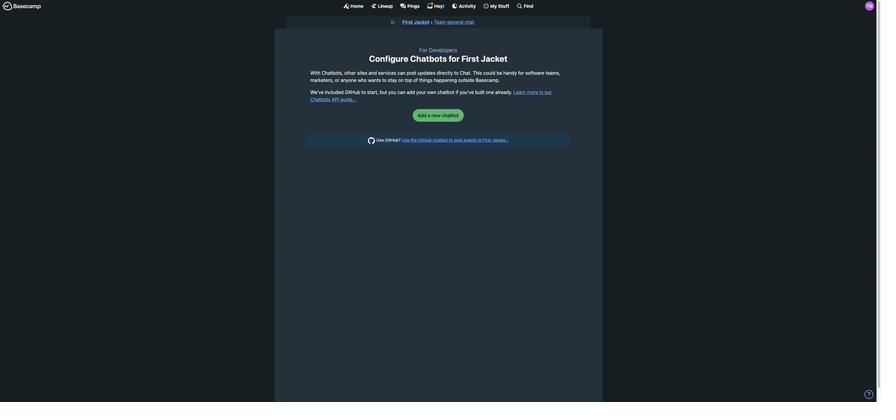 Task type: locate. For each thing, give the bounding box(es) containing it.
0 horizontal spatial chatbots
[[310, 97, 331, 102]]

0 vertical spatial jacket
[[414, 19, 430, 25]]

1 vertical spatial jacket
[[481, 54, 508, 64]]

1 horizontal spatial jacket
[[481, 54, 508, 64]]

outside
[[458, 78, 475, 83]]

directly
[[437, 70, 453, 76]]

find
[[524, 3, 534, 9]]

own
[[427, 90, 436, 95]]

for right handy
[[518, 70, 524, 76]]

built
[[475, 90, 485, 95]]

post inside with chatbots, other sites and services can post updates directly to chat.           this could be handy for software teams, marketers, or anyone who wants to stay on top of things happening outside basecamp.
[[407, 70, 417, 76]]

developers
[[429, 47, 457, 54]]

for down developers
[[449, 54, 460, 64]]

lineup link
[[371, 3, 393, 9]]

1 vertical spatial github
[[418, 138, 432, 143]]

software
[[526, 70, 545, 76]]

1 horizontal spatial post
[[454, 138, 463, 143]]

pings
[[408, 3, 420, 9]]

0 horizontal spatial first
[[402, 19, 413, 25]]

our
[[545, 90, 552, 95]]

updates
[[418, 70, 436, 76]]

the
[[411, 138, 417, 143]]

chatbot right new on the top
[[442, 113, 459, 118]]

add
[[407, 90, 415, 95]]

sites
[[357, 70, 368, 76]]

0 vertical spatial post
[[407, 70, 417, 76]]

0 vertical spatial can
[[398, 70, 406, 76]]

use left the at the top of the page
[[402, 138, 410, 143]]

first up chat.
[[462, 54, 479, 64]]

chatbot down add a new chatbot link
[[433, 138, 448, 143]]

team
[[434, 19, 446, 25]]

find button
[[517, 3, 534, 9]]

0 vertical spatial for
[[449, 54, 460, 64]]

1 horizontal spatial use
[[402, 138, 410, 143]]

anyone
[[341, 78, 357, 83]]

chatbots,
[[322, 70, 343, 76]]

github right the at the top of the page
[[418, 138, 432, 143]]

guide…
[[340, 97, 356, 102]]

1 vertical spatial for
[[518, 70, 524, 76]]

can up on
[[398, 70, 406, 76]]

2 horizontal spatial first
[[483, 138, 492, 143]]

first
[[402, 19, 413, 25], [462, 54, 479, 64], [483, 138, 492, 143]]

learn more in our chatbots api guide…
[[310, 90, 552, 102]]

1 vertical spatial first
[[462, 54, 479, 64]]

things
[[419, 78, 433, 83]]

post left events
[[454, 138, 463, 143]]

1 horizontal spatial first
[[462, 54, 479, 64]]

1 vertical spatial can
[[398, 90, 406, 95]]

chatbots down we've
[[310, 97, 331, 102]]

1 horizontal spatial github
[[418, 138, 432, 143]]

hey!
[[434, 3, 445, 9]]

1 horizontal spatial for
[[518, 70, 524, 76]]

1 horizontal spatial chatbots
[[410, 54, 447, 64]]

home link
[[343, 3, 364, 9]]

configure
[[369, 54, 409, 64]]

chatbots down for
[[410, 54, 447, 64]]

use
[[376, 138, 384, 143], [402, 138, 410, 143]]

for developers configure chatbots for first jacket
[[369, 47, 508, 64]]

home
[[351, 3, 364, 9]]

with chatbots, other sites and services can post updates directly to chat.           this could be handy for software teams, marketers, or anyone who wants to stay on top of things happening outside basecamp.
[[310, 70, 561, 83]]

use the github chatbot to post events to first jacket… link
[[402, 138, 509, 143]]

first down pings popup button
[[402, 19, 413, 25]]

2 vertical spatial chatbot
[[433, 138, 448, 143]]

jacket…
[[493, 138, 509, 143]]

to
[[454, 70, 459, 76], [382, 78, 387, 83], [362, 90, 366, 95], [449, 138, 453, 143], [478, 138, 482, 143]]

chatbot
[[438, 90, 455, 95], [442, 113, 459, 118], [433, 138, 448, 143]]

1 can from the top
[[398, 70, 406, 76]]

0 horizontal spatial for
[[449, 54, 460, 64]]

first left jacket…
[[483, 138, 492, 143]]

1 vertical spatial chatbots
[[310, 97, 331, 102]]

post
[[407, 70, 417, 76], [454, 138, 463, 143]]

chatbots
[[410, 54, 447, 64], [310, 97, 331, 102]]

github up guide…
[[345, 90, 360, 95]]

to left events
[[449, 138, 453, 143]]

other
[[344, 70, 356, 76]]

0 horizontal spatial github
[[345, 90, 360, 95]]

1 use from the left
[[376, 138, 384, 143]]

use left github?
[[376, 138, 384, 143]]

pings button
[[400, 3, 420, 9]]

jacket
[[414, 19, 430, 25], [481, 54, 508, 64]]

0 horizontal spatial use
[[376, 138, 384, 143]]

to right events
[[478, 138, 482, 143]]

github
[[345, 90, 360, 95], [418, 138, 432, 143]]

for inside with chatbots, other sites and services can post updates directly to chat.           this could be handy for software teams, marketers, or anyone who wants to stay on top of things happening outside basecamp.
[[518, 70, 524, 76]]

add
[[418, 113, 427, 118]]

post up top
[[407, 70, 417, 76]]

to left "start,"
[[362, 90, 366, 95]]

2 can from the top
[[398, 90, 406, 95]]

my
[[491, 3, 497, 9]]

1 vertical spatial post
[[454, 138, 463, 143]]

if
[[456, 90, 459, 95]]

a
[[428, 113, 431, 118]]

in
[[540, 90, 544, 95]]

can right you
[[398, 90, 406, 95]]

jacket up could
[[481, 54, 508, 64]]

we've included github to start, but you can add your own chatbot if you've built one already.
[[310, 90, 514, 95]]

0 horizontal spatial post
[[407, 70, 417, 76]]

first jacket
[[402, 19, 430, 25]]

my stuff button
[[483, 3, 510, 9]]

0 vertical spatial chatbots
[[410, 54, 447, 64]]

chatbot left if
[[438, 90, 455, 95]]

handy
[[504, 70, 517, 76]]

jacket left ›
[[414, 19, 430, 25]]

can
[[398, 70, 406, 76], [398, 90, 406, 95]]

add a new chatbot
[[418, 113, 459, 118]]

events
[[464, 138, 477, 143]]

could
[[483, 70, 496, 76]]

activity
[[459, 3, 476, 9]]

for
[[449, 54, 460, 64], [518, 70, 524, 76]]

more
[[527, 90, 539, 95]]

be
[[497, 70, 502, 76]]

learn
[[514, 90, 526, 95]]



Task type: describe. For each thing, give the bounding box(es) containing it.
hey! button
[[427, 2, 445, 9]]

on
[[398, 78, 404, 83]]

top
[[405, 78, 412, 83]]

for inside for developers configure chatbots for first jacket
[[449, 54, 460, 64]]

chatbots inside for developers configure chatbots for first jacket
[[410, 54, 447, 64]]

activity link
[[452, 3, 476, 9]]

one
[[486, 90, 494, 95]]

start,
[[367, 90, 379, 95]]

chat
[[465, 19, 475, 25]]

who
[[358, 78, 367, 83]]

general
[[447, 19, 464, 25]]

stay
[[388, 78, 397, 83]]

with
[[310, 70, 321, 76]]

› team general chat
[[431, 19, 475, 25]]

teams,
[[546, 70, 561, 76]]

this
[[473, 70, 482, 76]]

add a new chatbot link
[[413, 109, 464, 122]]

can inside with chatbots, other sites and services can post updates directly to chat.           this could be handy for software teams, marketers, or anyone who wants to stay on top of things happening outside basecamp.
[[398, 70, 406, 76]]

post for can
[[407, 70, 417, 76]]

2 use from the left
[[402, 138, 410, 143]]

0 vertical spatial github
[[345, 90, 360, 95]]

happening
[[434, 78, 457, 83]]

already.
[[495, 90, 512, 95]]

github?
[[385, 138, 401, 143]]

we've
[[310, 90, 324, 95]]

your
[[416, 90, 426, 95]]

team general chat link
[[434, 19, 475, 25]]

switch accounts image
[[2, 2, 41, 11]]

to left chat.
[[454, 70, 459, 76]]

you've
[[460, 90, 474, 95]]

0 vertical spatial chatbot
[[438, 90, 455, 95]]

of
[[414, 78, 418, 83]]

for
[[419, 47, 428, 54]]

my stuff
[[491, 3, 510, 9]]

new
[[432, 113, 441, 118]]

tyler black image
[[865, 2, 875, 11]]

basecamp.
[[476, 78, 500, 83]]

and
[[369, 70, 377, 76]]

1 vertical spatial chatbot
[[442, 113, 459, 118]]

wants
[[368, 78, 381, 83]]

first jacket link
[[402, 19, 430, 25]]

api
[[332, 97, 339, 102]]

but
[[380, 90, 387, 95]]

or
[[335, 78, 340, 83]]

marketers,
[[310, 78, 334, 83]]

to down the services
[[382, 78, 387, 83]]

main element
[[0, 0, 877, 12]]

jacket inside for developers configure chatbots for first jacket
[[481, 54, 508, 64]]

›
[[431, 19, 433, 25]]

post for to
[[454, 138, 463, 143]]

stuff
[[498, 3, 510, 9]]

services
[[378, 70, 396, 76]]

included
[[325, 90, 344, 95]]

first inside for developers configure chatbots for first jacket
[[462, 54, 479, 64]]

2 vertical spatial first
[[483, 138, 492, 143]]

chatbots inside learn more in our chatbots api guide…
[[310, 97, 331, 102]]

you
[[389, 90, 396, 95]]

use github? use the github chatbot to post events to first jacket…
[[375, 138, 509, 143]]

lineup
[[378, 3, 393, 9]]

0 horizontal spatial jacket
[[414, 19, 430, 25]]

chat.
[[460, 70, 472, 76]]

learn more in our chatbots api guide… link
[[310, 90, 552, 102]]

0 vertical spatial first
[[402, 19, 413, 25]]



Task type: vqa. For each thing, say whether or not it's contained in the screenshot.
the left ·
no



